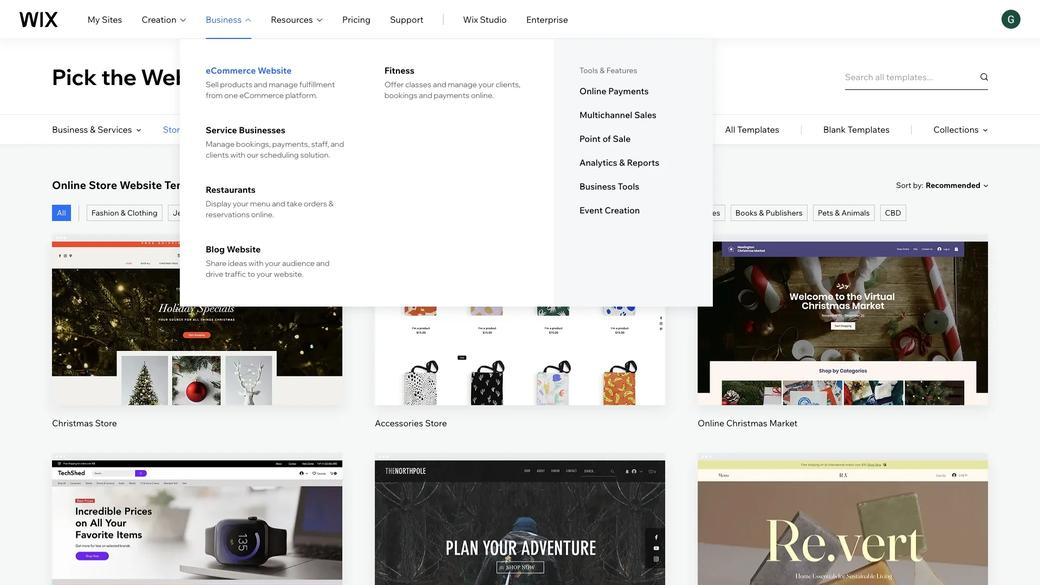 Task type: describe. For each thing, give the bounding box(es) containing it.
& for books & publishers
[[759, 208, 764, 218]]

sports & outdoors link
[[532, 205, 608, 221]]

edit for 'online store website templates - accessories store' image
[[512, 302, 528, 313]]

my sites link
[[87, 13, 122, 26]]

sell
[[206, 80, 219, 89]]

business for business
[[206, 14, 242, 25]]

service
[[206, 125, 237, 135]]

blog
[[206, 244, 225, 255]]

home & decor
[[327, 208, 378, 218]]

website inside the ecommerce website sell products and manage fulfillment from one ecommerce platform.
[[258, 65, 292, 76]]

online for online store website templates
[[52, 178, 86, 192]]

collections
[[934, 124, 979, 135]]

my
[[87, 14, 100, 25]]

& inside the "restaurants display your menu and take orders & reservations online."
[[329, 199, 334, 209]]

view button for the online store website templates - backpack store image on the bottom of the page's edit button
[[494, 550, 546, 576]]

support
[[390, 14, 424, 25]]

books & publishers
[[736, 208, 803, 218]]

scheduling
[[260, 150, 299, 160]]

and inside the "restaurants display your menu and take orders & reservations online."
[[272, 199, 285, 209]]

restaurants link
[[206, 184, 349, 195]]

payments
[[434, 90, 470, 100]]

clients
[[206, 150, 229, 160]]

accessories store
[[375, 417, 447, 428]]

analytics & reports
[[580, 157, 660, 168]]

edit button for "online store website templates - electronics store" image
[[171, 513, 223, 539]]

jewelry
[[173, 208, 201, 218]]

templates for blank templates
[[848, 124, 890, 135]]

accessories store group
[[375, 234, 665, 429]]

pricing
[[342, 14, 371, 25]]

pick
[[52, 63, 97, 90]]

online christmas market group
[[698, 234, 988, 429]]

pets
[[818, 208, 833, 218]]

online. inside the "restaurants display your menu and take orders & reservations online."
[[251, 210, 274, 219]]

event creation
[[580, 205, 640, 216]]

manage inside the ecommerce website sell products and manage fulfillment from one ecommerce platform.
[[269, 80, 298, 89]]

display
[[206, 199, 231, 209]]

accessories inside group
[[375, 417, 423, 428]]

online store website templates - home goods store image
[[698, 460, 988, 585]]

sports
[[537, 208, 561, 218]]

clients,
[[496, 80, 521, 89]]

cbd link
[[880, 205, 906, 221]]

enterprise
[[526, 14, 568, 25]]

my sites
[[87, 14, 122, 25]]

edit button for online store website templates - online christmas market image
[[817, 294, 869, 320]]

all link
[[52, 205, 71, 221]]

business group
[[180, 39, 713, 307]]

1 horizontal spatial tools
[[618, 181, 640, 192]]

electronics link
[[613, 205, 662, 221]]

community
[[281, 124, 328, 135]]

kids & babies
[[673, 208, 720, 218]]

& for home & decor
[[350, 208, 355, 218]]

online payments link
[[580, 86, 687, 96]]

edit button for the online store website templates - backpack store image on the bottom of the page
[[494, 513, 546, 539]]

fitness
[[385, 65, 414, 76]]

& for pets & animals
[[835, 208, 840, 218]]

pets & animals
[[818, 208, 870, 218]]

your inside fitness offer classes and manage your clients, bookings and payments online.
[[479, 80, 494, 89]]

& for fashion & clothing
[[121, 208, 126, 218]]

view button for edit button associated with online store website templates - home goods store image
[[817, 550, 869, 576]]

your inside the "restaurants display your menu and take orders & reservations online."
[[233, 199, 249, 209]]

fitness offer classes and manage your clients, bookings and payments online.
[[385, 65, 521, 100]]

all templates link
[[725, 115, 780, 144]]

fashion & clothing
[[91, 208, 158, 218]]

crafts
[[290, 208, 311, 218]]

outdoors
[[569, 208, 603, 218]]

creation inside business group
[[605, 205, 640, 216]]

ideas
[[228, 258, 247, 268]]

offer
[[385, 80, 404, 89]]

reports
[[627, 157, 660, 168]]

point of sale link
[[580, 133, 687, 144]]

view for the online store website templates - backpack store image on the bottom of the page's edit button
[[510, 557, 530, 568]]

edit button for online store website templates - christmas store "image"
[[171, 294, 223, 320]]

store for christmas store
[[95, 417, 117, 428]]

point
[[580, 133, 601, 144]]

creation button
[[142, 13, 186, 26]]

edit button for 'online store website templates - accessories store' image
[[494, 294, 546, 320]]

view for "online store website templates - electronics store" image's edit button
[[187, 557, 207, 568]]

multichannel sales link
[[580, 109, 687, 120]]

pets & animals link
[[813, 205, 875, 221]]

clothing
[[127, 208, 158, 218]]

online. inside fitness offer classes and manage your clients, bookings and payments online.
[[471, 90, 494, 100]]

edit for online store website templates - home goods store image
[[835, 520, 851, 531]]

view for edit button associated with online store website templates - home goods store image
[[833, 557, 853, 568]]

online store website templates
[[52, 178, 218, 192]]

audience
[[282, 258, 315, 268]]

with inside 'blog website share ideas with your audience and drive traffic to your website.'
[[249, 258, 264, 268]]

1 vertical spatial ecommerce
[[239, 90, 284, 100]]

creation inside dropdown button
[[142, 14, 176, 25]]

services
[[98, 124, 132, 135]]

categories. use the left and right arrow keys to navigate the menu element
[[0, 115, 1040, 144]]

creative
[[216, 124, 250, 135]]

arts & crafts
[[267, 208, 311, 218]]

store for accessories store
[[425, 417, 447, 428]]

online for online christmas market
[[698, 417, 725, 428]]

0 horizontal spatial accessories
[[209, 208, 251, 218]]

payments
[[608, 86, 649, 96]]

view button for "online store website templates - electronics store" image's edit button
[[171, 550, 223, 576]]

your down blog website link
[[265, 258, 281, 268]]

products
[[220, 80, 252, 89]]

blog website link
[[206, 244, 349, 255]]

features
[[607, 66, 637, 75]]

online store website templates - accessories store image
[[375, 242, 665, 405]]

online payments
[[580, 86, 649, 96]]

of
[[603, 133, 611, 144]]

sales
[[635, 109, 657, 120]]

and inside 'blog website share ideas with your audience and drive traffic to your website.'
[[316, 258, 330, 268]]

bookings,
[[236, 139, 271, 149]]

sort
[[896, 180, 912, 190]]

christmas inside group
[[727, 417, 768, 428]]

& for arts & crafts
[[283, 208, 288, 218]]

wix studio link
[[463, 13, 507, 26]]



Task type: locate. For each thing, give the bounding box(es) containing it.
fulfillment
[[299, 80, 335, 89]]

0 horizontal spatial online
[[52, 178, 86, 192]]

manage up payments
[[448, 80, 477, 89]]

fashion & clothing link
[[87, 205, 162, 221]]

restaurants display your menu and take orders & reservations online.
[[206, 184, 334, 219]]

the
[[101, 63, 137, 90]]

business button
[[206, 13, 251, 26]]

2 horizontal spatial templates
[[848, 124, 890, 135]]

with up to
[[249, 258, 264, 268]]

pick the website template you love
[[52, 63, 429, 90]]

& for tools & features
[[600, 66, 605, 75]]

online store website templates - online christmas market image
[[698, 242, 988, 405]]

0 vertical spatial ecommerce
[[206, 65, 256, 76]]

2 vertical spatial online
[[698, 417, 725, 428]]

website up platform.
[[258, 65, 292, 76]]

store inside group
[[425, 417, 447, 428]]

edit for online store website templates - christmas store "image"
[[189, 302, 205, 313]]

1 vertical spatial creation
[[605, 205, 640, 216]]

0 vertical spatial accessories
[[209, 208, 251, 218]]

1 horizontal spatial online.
[[471, 90, 494, 100]]

website inside 'blog website share ideas with your audience and drive traffic to your website.'
[[227, 244, 261, 255]]

view inside christmas store 'group'
[[187, 339, 207, 349]]

& left services
[[90, 124, 96, 135]]

website up from
[[141, 63, 229, 90]]

1 horizontal spatial with
[[249, 258, 264, 268]]

your up reservations
[[233, 199, 249, 209]]

0 horizontal spatial online.
[[251, 210, 274, 219]]

& for kids & babies
[[690, 208, 695, 218]]

0 vertical spatial online.
[[471, 90, 494, 100]]

traffic
[[225, 269, 246, 279]]

business for business tools
[[580, 181, 616, 192]]

share
[[206, 258, 227, 268]]

orders
[[304, 199, 327, 209]]

store
[[163, 124, 185, 135], [89, 178, 117, 192], [95, 417, 117, 428], [425, 417, 447, 428]]

0 vertical spatial creation
[[142, 14, 176, 25]]

1 vertical spatial with
[[249, 258, 264, 268]]

cbd
[[885, 208, 901, 218]]

view for edit button within online christmas market group
[[833, 339, 853, 349]]

multichannel
[[580, 109, 633, 120]]

and inside the service businesses manage bookings, payments, staff, and clients with our scheduling solution.
[[331, 139, 344, 149]]

website up clothing
[[120, 178, 162, 192]]

0 vertical spatial tools
[[580, 66, 598, 75]]

fashion
[[91, 208, 119, 218]]

drive
[[206, 269, 223, 279]]

restaurants
[[206, 184, 256, 195]]

jewelry & accessories
[[173, 208, 251, 218]]

animals
[[842, 208, 870, 218]]

1 vertical spatial online
[[52, 178, 86, 192]]

business inside business popup button
[[206, 14, 242, 25]]

christmas inside 'group'
[[52, 417, 93, 428]]

2 vertical spatial business
[[580, 181, 616, 192]]

1 horizontal spatial christmas
[[727, 417, 768, 428]]

creation down business tools link
[[605, 205, 640, 216]]

business inside business group
[[580, 181, 616, 192]]

view inside online christmas market group
[[833, 339, 853, 349]]

categories by subject element
[[52, 115, 387, 144]]

christmas
[[52, 417, 93, 428], [727, 417, 768, 428]]

manage inside fitness offer classes and manage your clients, bookings and payments online.
[[448, 80, 477, 89]]

blank
[[823, 124, 846, 135]]

view button inside christmas store 'group'
[[171, 331, 223, 357]]

and down restaurants link at the left of page
[[272, 199, 285, 209]]

blog website share ideas with your audience and drive traffic to your website.
[[206, 244, 330, 279]]

edit button for online store website templates - home goods store image
[[817, 513, 869, 539]]

and right audience
[[316, 258, 330, 268]]

your left clients,
[[479, 80, 494, 89]]

recommended
[[926, 180, 981, 190]]

multichannel sales
[[580, 109, 657, 120]]

0 horizontal spatial templates
[[164, 178, 218, 192]]

take
[[287, 199, 302, 209]]

ecommerce up products
[[206, 65, 256, 76]]

menu
[[250, 199, 270, 209]]

all templates
[[725, 124, 780, 135]]

business
[[206, 14, 242, 25], [52, 124, 88, 135], [580, 181, 616, 192]]

templates
[[738, 124, 780, 135], [848, 124, 890, 135], [164, 178, 218, 192]]

1 horizontal spatial templates
[[738, 124, 780, 135]]

arts & crafts link
[[262, 205, 316, 221]]

payments,
[[272, 139, 310, 149]]

business for business & services
[[52, 124, 88, 135]]

1 horizontal spatial online
[[580, 86, 607, 96]]

& left "reports"
[[619, 157, 625, 168]]

bookings
[[385, 90, 418, 100]]

online store website templates - electronics store image
[[52, 460, 342, 585]]

wix studio
[[463, 14, 507, 25]]

0 vertical spatial with
[[230, 150, 245, 160]]

& left decor
[[350, 208, 355, 218]]

business & services
[[52, 124, 132, 135]]

solution.
[[300, 150, 330, 160]]

all for all
[[57, 208, 66, 218]]

& right arts
[[283, 208, 288, 218]]

with
[[230, 150, 245, 160], [249, 258, 264, 268]]

all inside all templates link
[[725, 124, 736, 135]]

& right sports
[[562, 208, 567, 218]]

1 horizontal spatial creation
[[605, 205, 640, 216]]

website.
[[274, 269, 304, 279]]

creation
[[142, 14, 176, 25], [605, 205, 640, 216]]

point of sale
[[580, 133, 631, 144]]

edit inside online christmas market group
[[835, 302, 851, 313]]

1 vertical spatial tools
[[618, 181, 640, 192]]

christmas store group
[[52, 234, 342, 429]]

pricing link
[[342, 13, 371, 26]]

& for analytics & reports
[[619, 157, 625, 168]]

store inside categories by subject element
[[163, 124, 185, 135]]

0 horizontal spatial creation
[[142, 14, 176, 25]]

with left the our
[[230, 150, 245, 160]]

1 vertical spatial accessories
[[375, 417, 423, 428]]

& for jewelry & accessories
[[203, 208, 208, 218]]

edit inside christmas store 'group'
[[189, 302, 205, 313]]

online. right payments
[[471, 90, 494, 100]]

market
[[770, 417, 798, 428]]

and down classes
[[419, 90, 432, 100]]

edit inside accessories store group
[[512, 302, 528, 313]]

online.
[[471, 90, 494, 100], [251, 210, 274, 219]]

0 horizontal spatial business
[[52, 124, 88, 135]]

with inside the service businesses manage bookings, payments, staff, and clients with our scheduling solution.
[[230, 150, 245, 160]]

1 horizontal spatial business
[[206, 14, 242, 25]]

studio
[[480, 14, 507, 25]]

christmas store
[[52, 417, 117, 428]]

& inside categories by subject element
[[90, 124, 96, 135]]

& inside "link"
[[759, 208, 764, 218]]

edit for the online store website templates - backpack store image on the bottom of the page
[[512, 520, 528, 531]]

online. down menu
[[251, 210, 274, 219]]

view button inside online christmas market group
[[817, 331, 869, 357]]

1 horizontal spatial all
[[725, 124, 736, 135]]

books & publishers link
[[731, 205, 808, 221]]

2 horizontal spatial online
[[698, 417, 725, 428]]

&
[[600, 66, 605, 75], [90, 124, 96, 135], [619, 157, 625, 168], [329, 199, 334, 209], [121, 208, 126, 218], [203, 208, 208, 218], [283, 208, 288, 218], [350, 208, 355, 218], [562, 208, 567, 218], [690, 208, 695, 218], [759, 208, 764, 218], [835, 208, 840, 218]]

online inside business group
[[580, 86, 607, 96]]

business tools
[[580, 181, 640, 192]]

1 horizontal spatial accessories
[[375, 417, 423, 428]]

0 vertical spatial online
[[580, 86, 607, 96]]

store for online store website templates
[[89, 178, 117, 192]]

resources
[[271, 14, 313, 25]]

online store website templates - christmas store image
[[52, 242, 342, 405]]

sports & outdoors
[[537, 208, 603, 218]]

babies
[[696, 208, 720, 218]]

wix
[[463, 14, 478, 25]]

your right to
[[257, 269, 272, 279]]

1 manage from the left
[[269, 80, 298, 89]]

kids
[[673, 208, 688, 218]]

& inside 'link'
[[690, 208, 695, 218]]

our
[[247, 150, 259, 160]]

store inside 'group'
[[95, 417, 117, 428]]

0 horizontal spatial manage
[[269, 80, 298, 89]]

reservations
[[206, 210, 250, 219]]

0 horizontal spatial with
[[230, 150, 245, 160]]

profile image image
[[1002, 10, 1021, 29]]

view button for edit button within online christmas market group
[[817, 331, 869, 357]]

& for business & services
[[90, 124, 96, 135]]

all for all templates
[[725, 124, 736, 135]]

tools down analytics & reports link
[[618, 181, 640, 192]]

templates for all templates
[[738, 124, 780, 135]]

ecommerce down template
[[239, 90, 284, 100]]

service businesses link
[[206, 125, 349, 135]]

edit for "online store website templates - electronics store" image
[[189, 520, 205, 531]]

0 vertical spatial business
[[206, 14, 242, 25]]

decor
[[356, 208, 378, 218]]

generic categories element
[[725, 115, 988, 144]]

online christmas market
[[698, 417, 798, 428]]

ecommerce
[[206, 65, 256, 76], [239, 90, 284, 100]]

0 horizontal spatial christmas
[[52, 417, 93, 428]]

one
[[224, 90, 238, 100]]

2 christmas from the left
[[727, 417, 768, 428]]

ecommerce website sell products and manage fulfillment from one ecommerce platform.
[[206, 65, 335, 100]]

edit button
[[171, 294, 223, 320], [494, 294, 546, 320], [817, 294, 869, 320], [171, 513, 223, 539], [494, 513, 546, 539], [817, 513, 869, 539]]

& left "features"
[[600, 66, 605, 75]]

sites
[[102, 14, 122, 25]]

view for edit button within the christmas store 'group'
[[187, 339, 207, 349]]

and down "ecommerce website" link
[[254, 80, 267, 89]]

blank templates
[[823, 124, 890, 135]]

creation right sites
[[142, 14, 176, 25]]

manage down "ecommerce website" link
[[269, 80, 298, 89]]

1 vertical spatial online.
[[251, 210, 274, 219]]

all
[[725, 124, 736, 135], [57, 208, 66, 218]]

edit for online store website templates - online christmas market image
[[835, 302, 851, 313]]

tools up 'online payments'
[[580, 66, 598, 75]]

edit button inside accessories store group
[[494, 294, 546, 320]]

fitness link
[[385, 65, 528, 76]]

home
[[327, 208, 348, 218]]

all inside all link
[[57, 208, 66, 218]]

None search field
[[845, 64, 988, 90]]

publishers
[[766, 208, 803, 218]]

1 vertical spatial all
[[57, 208, 66, 218]]

0 horizontal spatial all
[[57, 208, 66, 218]]

ecommerce website link
[[206, 65, 349, 76]]

love
[[378, 63, 429, 90]]

& right books
[[759, 208, 764, 218]]

event
[[580, 205, 603, 216]]

support link
[[390, 13, 424, 26]]

1 horizontal spatial manage
[[448, 80, 477, 89]]

analytics
[[580, 157, 617, 168]]

and right staff,
[[331, 139, 344, 149]]

& right kids
[[690, 208, 695, 218]]

0 horizontal spatial tools
[[580, 66, 598, 75]]

& for sports & outdoors
[[562, 208, 567, 218]]

view button for edit button within the christmas store 'group'
[[171, 331, 223, 357]]

books
[[736, 208, 758, 218]]

and inside the ecommerce website sell products and manage fulfillment from one ecommerce platform.
[[254, 80, 267, 89]]

0 vertical spatial all
[[725, 124, 736, 135]]

2 horizontal spatial business
[[580, 181, 616, 192]]

online store website templates - backpack store image
[[375, 460, 665, 585]]

edit button inside christmas store 'group'
[[171, 294, 223, 320]]

1 christmas from the left
[[52, 417, 93, 428]]

kids & babies link
[[668, 205, 725, 221]]

2 manage from the left
[[448, 80, 477, 89]]

& right jewelry
[[203, 208, 208, 218]]

Search search field
[[845, 64, 988, 90]]

& right pets
[[835, 208, 840, 218]]

& right orders
[[329, 199, 334, 209]]

manage
[[269, 80, 298, 89], [448, 80, 477, 89]]

edit button inside online christmas market group
[[817, 294, 869, 320]]

and
[[254, 80, 267, 89], [433, 80, 446, 89], [419, 90, 432, 100], [331, 139, 344, 149], [272, 199, 285, 209], [316, 258, 330, 268]]

and up payments
[[433, 80, 446, 89]]

online inside group
[[698, 417, 725, 428]]

1 vertical spatial business
[[52, 124, 88, 135]]

analytics & reports link
[[580, 157, 687, 168]]

& right fashion
[[121, 208, 126, 218]]

website up ideas
[[227, 244, 261, 255]]

service businesses manage bookings, payments, staff, and clients with our scheduling solution.
[[206, 125, 344, 160]]

business inside categories by subject element
[[52, 124, 88, 135]]

sale
[[613, 133, 631, 144]]

online for online payments
[[580, 86, 607, 96]]

enterprise link
[[526, 13, 568, 26]]



Task type: vqa. For each thing, say whether or not it's contained in the screenshot.
the topmost Tools
yes



